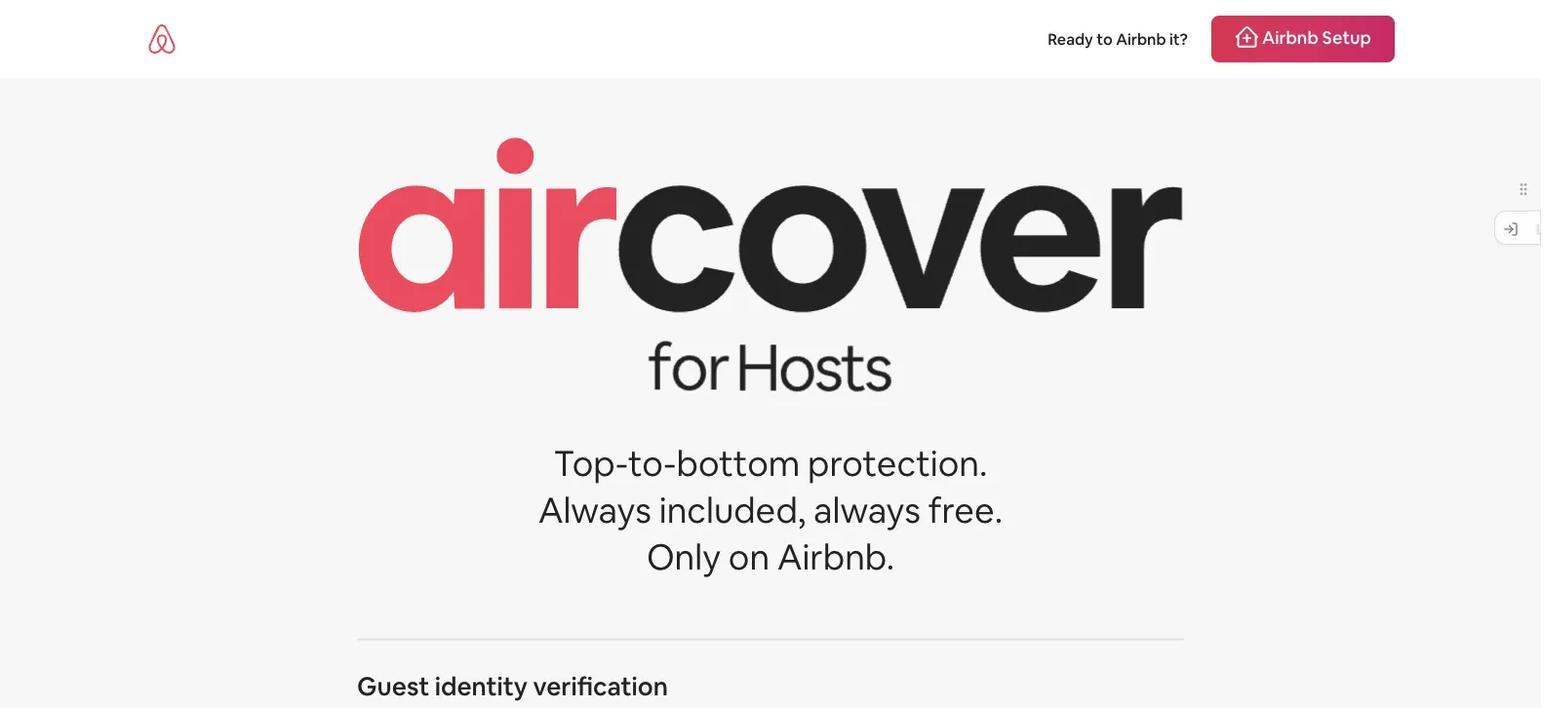 Task type: describe. For each thing, give the bounding box(es) containing it.
to-
[[628, 440, 676, 486]]

identity
[[435, 669, 528, 702]]

airbnb setup link
[[1211, 16, 1395, 62]]

ready
[[1048, 29, 1093, 49]]

verification
[[533, 669, 668, 702]]

airbnb homepage image
[[146, 23, 178, 55]]

top-
[[554, 440, 628, 486]]

guest identity verification
[[357, 669, 668, 702]]

protection.
[[808, 440, 988, 486]]

setup
[[1322, 26, 1371, 49]]

only
[[647, 534, 721, 579]]



Task type: locate. For each thing, give the bounding box(es) containing it.
0 horizontal spatial airbnb
[[1116, 29, 1166, 49]]

airbnb inside airbnb setup link
[[1262, 26, 1319, 49]]

1 horizontal spatial airbnb
[[1262, 26, 1319, 49]]

always
[[814, 487, 921, 533]]

to
[[1097, 29, 1113, 49]]

bottom
[[676, 440, 800, 486]]

airbnb left setup
[[1262, 26, 1319, 49]]

free.
[[929, 487, 1003, 533]]

ready to airbnb it?
[[1048, 29, 1188, 49]]

top-to-bottom protection. always included, always free. only on airbnb.
[[538, 440, 1003, 579]]

airbnb
[[1262, 26, 1319, 49], [1116, 29, 1166, 49]]

airbnb right to
[[1116, 29, 1166, 49]]

on
[[729, 534, 770, 579]]

airbnb.
[[777, 534, 895, 579]]

it?
[[1170, 29, 1188, 49]]

airbnb setup
[[1262, 26, 1371, 49]]

included,
[[659, 487, 806, 533]]

always
[[538, 487, 652, 533]]

guest
[[357, 669, 429, 702]]



Task type: vqa. For each thing, say whether or not it's contained in the screenshot.
THE VERIFICATION
yes



